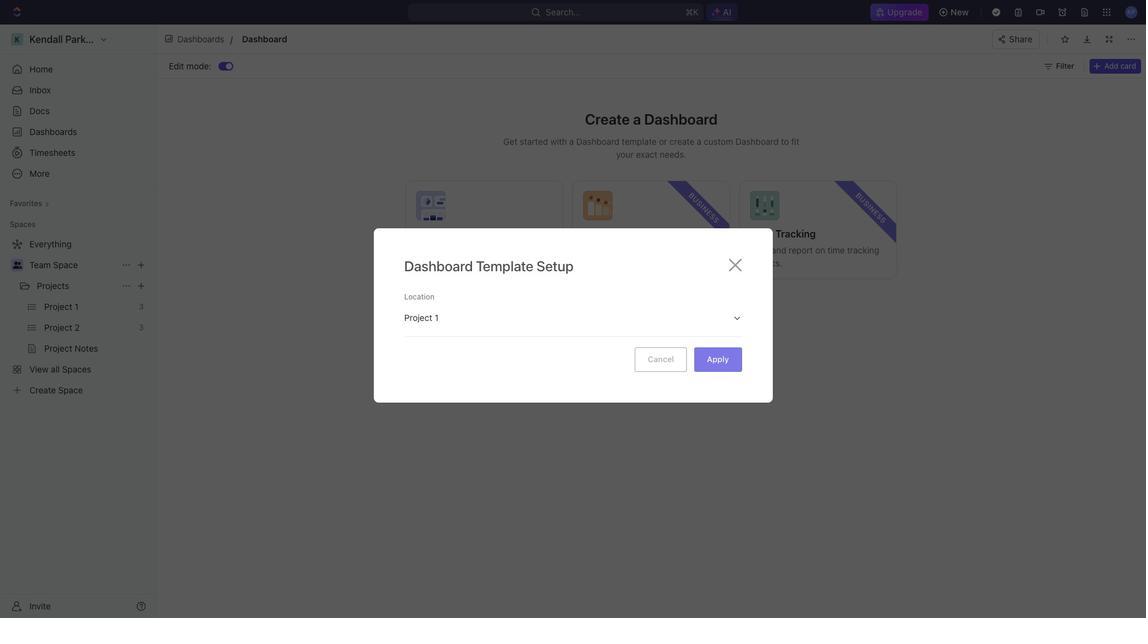 Task type: vqa. For each thing, say whether or not it's contained in the screenshot.
FILTERS dropdown button
no



Task type: locate. For each thing, give the bounding box(es) containing it.
a right create
[[697, 136, 702, 147]]

team space link
[[29, 255, 117, 275]]

dashboard up create
[[644, 111, 718, 128]]

search...
[[546, 7, 581, 17]]

to
[[781, 136, 789, 147]]

tree containing team space
[[5, 235, 151, 400]]

None text field
[[242, 31, 567, 47]]

timesheets
[[29, 147, 75, 158]]

add card button
[[1090, 59, 1142, 73]]

dashboards
[[177, 33, 224, 44], [29, 127, 77, 137]]

create
[[585, 111, 630, 128]]

0 vertical spatial dashboards link
[[162, 30, 229, 48]]

2 and from the left
[[772, 245, 787, 255]]

a
[[633, 111, 641, 128], [570, 136, 574, 147], [697, 136, 702, 147]]

dashboard inside simple dashboard easily manage and prioritize daily tasks.
[[451, 228, 502, 240]]

dashboard
[[644, 111, 718, 128], [577, 136, 620, 147], [736, 136, 779, 147], [451, 228, 502, 240], [404, 258, 473, 274]]

0 vertical spatial dashboards
[[177, 33, 224, 44]]

create
[[670, 136, 695, 147]]

0 horizontal spatial dashboards
[[29, 127, 77, 137]]

spaces
[[10, 220, 36, 229]]

dashboards up mode:
[[177, 33, 224, 44]]

team inside "link"
[[29, 260, 51, 270]]

team
[[583, 228, 609, 240], [29, 260, 51, 270]]

and
[[475, 245, 490, 255], [772, 245, 787, 255]]

dashboards link down the docs link in the left top of the page
[[5, 122, 151, 142]]

tree inside sidebar navigation
[[5, 235, 151, 400]]

1 horizontal spatial dashboards link
[[162, 30, 229, 48]]

team for team space
[[29, 260, 51, 270]]

time tracking view and report on time tracking metrics.
[[750, 228, 880, 268]]

time
[[828, 245, 845, 255]]

share
[[1010, 33, 1033, 44]]

tasks.
[[416, 258, 440, 268]]

upgrade
[[888, 7, 923, 17]]

cancel
[[648, 354, 674, 364]]

time tracking image
[[750, 191, 780, 220]]

dashboard left to
[[736, 136, 779, 147]]

invite
[[29, 601, 51, 611]]

team down team reporting icon
[[583, 228, 609, 240]]

home
[[29, 64, 53, 74]]

0 horizontal spatial team
[[29, 260, 51, 270]]

0 vertical spatial team
[[583, 228, 609, 240]]

needs.
[[660, 149, 687, 160]]

projects link
[[37, 276, 117, 296]]

team reporting
[[583, 228, 657, 240]]

simple dashboard easily manage and prioritize daily tasks.
[[416, 228, 548, 268]]

inbox
[[29, 85, 51, 95]]

fit
[[792, 136, 800, 147]]

0 horizontal spatial a
[[570, 136, 574, 147]]

projects
[[37, 281, 69, 291]]

a right with
[[570, 136, 574, 147]]

easily
[[416, 245, 439, 255]]

1 horizontal spatial and
[[772, 245, 787, 255]]

add
[[1105, 61, 1119, 70]]

apply
[[707, 354, 729, 364]]

new
[[951, 7, 969, 17]]

1 and from the left
[[475, 245, 490, 255]]

and inside simple dashboard easily manage and prioritize daily tasks.
[[475, 245, 490, 255]]

and up the metrics.
[[772, 245, 787, 255]]

0 horizontal spatial dashboards link
[[5, 122, 151, 142]]

tree
[[5, 235, 151, 400]]

dashboard down easily
[[404, 258, 473, 274]]

and inside time tracking view and report on time tracking metrics.
[[772, 245, 787, 255]]

project 1 button
[[404, 309, 742, 327]]

home link
[[5, 60, 151, 79]]

template
[[622, 136, 657, 147]]

metrics.
[[750, 258, 783, 268]]

team right 'user group' image
[[29, 260, 51, 270]]

from
[[635, 347, 657, 358]]

view
[[750, 245, 770, 255]]

1 vertical spatial team
[[29, 260, 51, 270]]

dashboard up manage
[[451, 228, 502, 240]]

dashboards link up mode:
[[162, 30, 229, 48]]

and up the dashboard template setup
[[475, 245, 490, 255]]

a up template
[[633, 111, 641, 128]]

1 horizontal spatial dashboards
[[177, 33, 224, 44]]

space
[[53, 260, 78, 270]]

cancel button
[[635, 347, 687, 372]]

1 vertical spatial dashboards link
[[5, 122, 151, 142]]

apply button
[[695, 347, 742, 372]]

1
[[435, 312, 439, 323]]

1 horizontal spatial team
[[583, 228, 609, 240]]

edit
[[169, 60, 184, 71]]

mode:
[[186, 60, 211, 71]]

dashboards link
[[162, 30, 229, 48], [5, 122, 151, 142]]

dashboards up timesheets
[[29, 127, 77, 137]]

⌘k
[[685, 7, 699, 17]]

1 vertical spatial dashboards
[[29, 127, 77, 137]]

create a dashboard
[[585, 111, 718, 128]]

0 horizontal spatial and
[[475, 245, 490, 255]]



Task type: describe. For each thing, give the bounding box(es) containing it.
team for team reporting
[[583, 228, 609, 240]]

1 horizontal spatial a
[[633, 111, 641, 128]]

custom
[[704, 136, 733, 147]]

project 1
[[404, 312, 439, 323]]

get started with a dashboard template or create a custom dashboard to fit your exact needs.
[[503, 136, 800, 160]]

setup
[[537, 258, 574, 274]]

favorites button
[[5, 197, 54, 211]]

share button
[[992, 29, 1040, 49]]

manage
[[442, 245, 473, 255]]

dashboard down create
[[577, 136, 620, 147]]

docs link
[[5, 101, 151, 121]]

project
[[404, 312, 433, 323]]

report
[[789, 245, 813, 255]]

or
[[659, 136, 667, 147]]

add card
[[1105, 61, 1137, 70]]

card
[[1121, 61, 1137, 70]]

upgrade link
[[871, 4, 929, 21]]

with
[[551, 136, 567, 147]]

exact
[[636, 149, 658, 160]]

your
[[616, 149, 634, 160]]

inbox link
[[5, 80, 151, 100]]

reporting
[[611, 228, 657, 240]]

dashboard template setup dialog
[[374, 228, 773, 403]]

sidebar navigation
[[0, 25, 157, 618]]

tracking
[[776, 228, 816, 240]]

started
[[520, 136, 548, 147]]

dashboard template setup
[[404, 258, 574, 274]]

template
[[476, 258, 534, 274]]

simple dashboard image
[[416, 191, 446, 220]]

daily
[[530, 245, 548, 255]]

docs
[[29, 106, 50, 116]]

team reporting image
[[583, 191, 613, 220]]

timesheets link
[[5, 143, 151, 163]]

simple
[[416, 228, 448, 240]]

location
[[404, 292, 435, 301]]

on
[[816, 245, 826, 255]]

team space
[[29, 260, 78, 270]]

time
[[750, 228, 773, 240]]

dashboards inside sidebar navigation
[[29, 127, 77, 137]]

scratch
[[659, 347, 694, 358]]

dashboard inside dialog
[[404, 258, 473, 274]]

edit mode:
[[169, 60, 211, 71]]

start from scratch
[[609, 347, 694, 358]]

user group image
[[13, 262, 22, 269]]

start
[[609, 347, 632, 358]]

prioritize
[[493, 245, 527, 255]]

2 horizontal spatial a
[[697, 136, 702, 147]]

get
[[503, 136, 518, 147]]

favorites
[[10, 199, 42, 208]]

new button
[[934, 2, 977, 22]]

tracking
[[848, 245, 880, 255]]



